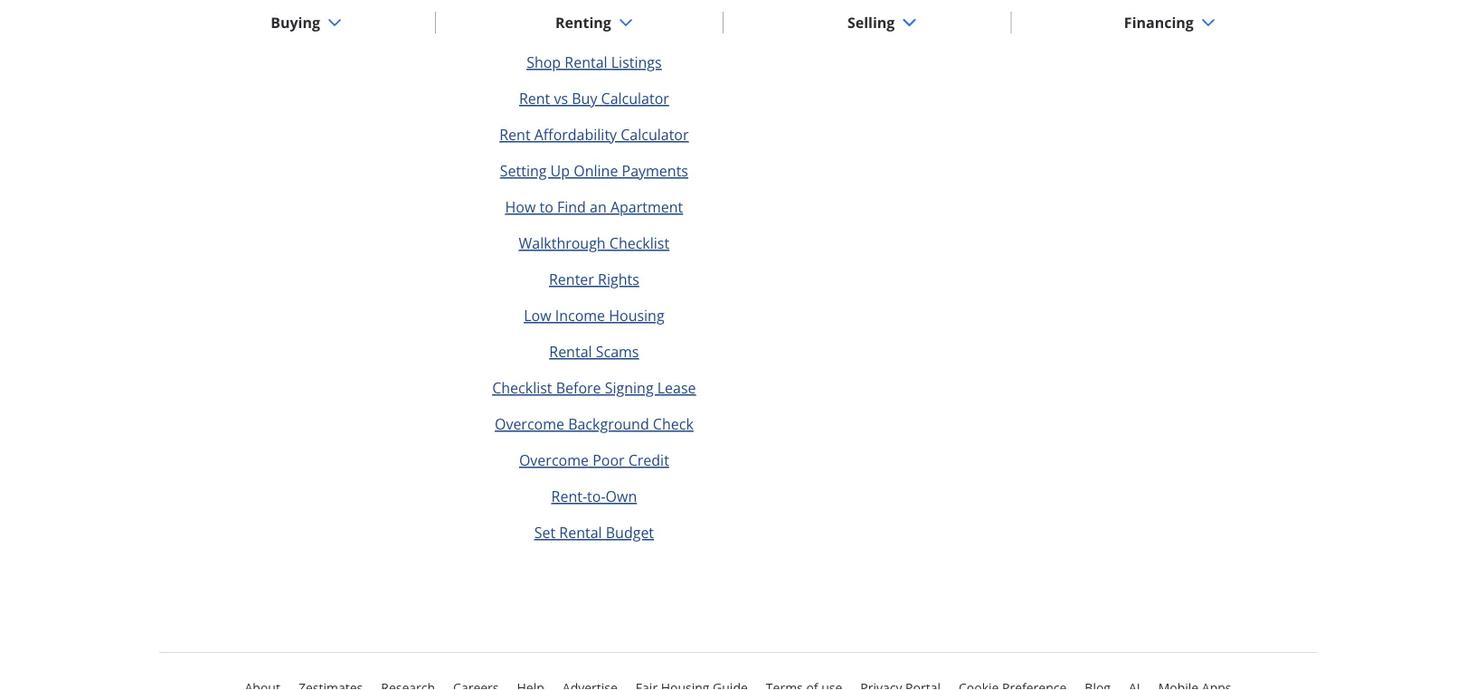 Task type: locate. For each thing, give the bounding box(es) containing it.
up
[[551, 161, 570, 180]]

setting
[[500, 161, 547, 180]]

rental up before
[[549, 342, 592, 361]]

1 vertical spatial overcome
[[519, 450, 589, 470]]

low income housing
[[524, 306, 665, 325]]

set rental budget
[[534, 523, 654, 542]]

rent for rent affordability calculator
[[500, 125, 531, 144]]

checklist left before
[[492, 378, 552, 397]]

0 vertical spatial rental
[[565, 52, 608, 72]]

renting
[[555, 12, 611, 32]]

online
[[574, 161, 618, 180]]

housing
[[609, 306, 665, 325]]

credit
[[628, 450, 669, 470]]

how to find an apartment link
[[505, 197, 683, 216]]

renting button
[[541, 1, 648, 44]]

rental up the buy
[[565, 52, 608, 72]]

rental right set
[[559, 523, 602, 542]]

checklist down apartment
[[610, 233, 670, 253]]

rent vs buy calculator link
[[519, 88, 669, 108]]

rental
[[565, 52, 608, 72], [549, 342, 592, 361], [559, 523, 602, 542]]

rent left vs
[[519, 88, 550, 108]]

2 vertical spatial rental
[[559, 523, 602, 542]]

rental for shop
[[565, 52, 608, 72]]

0 vertical spatial rent
[[519, 88, 550, 108]]

overcome down before
[[495, 414, 564, 434]]

calculator
[[601, 88, 669, 108], [621, 125, 689, 144]]

rent-
[[551, 487, 587, 506]]

how to find an apartment
[[505, 197, 683, 216]]

walkthrough
[[519, 233, 606, 253]]

buying button
[[256, 1, 356, 44]]

selling
[[848, 12, 895, 32]]

setting up online payments link
[[500, 161, 688, 180]]

set rental budget link
[[534, 523, 654, 542]]

own
[[606, 487, 637, 506]]

0 vertical spatial overcome
[[495, 414, 564, 434]]

to-
[[587, 487, 606, 506]]

apartment
[[611, 197, 683, 216]]

overcome up rent- on the bottom of page
[[519, 450, 589, 470]]

calculator up payments
[[621, 125, 689, 144]]

checklist before signing lease
[[492, 378, 696, 397]]

affordability
[[534, 125, 617, 144]]

shop rental listings
[[527, 52, 662, 72]]

to
[[540, 197, 553, 216]]

rent up setting at the top left
[[500, 125, 531, 144]]

walkthrough checklist
[[519, 233, 670, 253]]

overcome for overcome poor credit
[[519, 450, 589, 470]]

find
[[557, 197, 586, 216]]

1 vertical spatial checklist
[[492, 378, 552, 397]]

1 vertical spatial rent
[[500, 125, 531, 144]]

1 horizontal spatial checklist
[[610, 233, 670, 253]]

checklist
[[610, 233, 670, 253], [492, 378, 552, 397]]

background
[[568, 414, 649, 434]]

rent-to-own link
[[551, 487, 637, 506]]

rental scams link
[[549, 342, 639, 361]]

an
[[590, 197, 607, 216]]

rent affordability calculator link
[[500, 125, 689, 144]]

low income housing link
[[524, 306, 665, 325]]

0 vertical spatial calculator
[[601, 88, 669, 108]]

overcome poor credit
[[519, 450, 669, 470]]

rent affordability calculator
[[500, 125, 689, 144]]

rent vs buy calculator
[[519, 88, 669, 108]]

0 vertical spatial checklist
[[610, 233, 670, 253]]

before
[[556, 378, 601, 397]]

rent-to-own
[[551, 487, 637, 506]]

low
[[524, 306, 551, 325]]

setting up online payments
[[500, 161, 688, 180]]

calculator down the listings
[[601, 88, 669, 108]]

overcome
[[495, 414, 564, 434], [519, 450, 589, 470]]

checklist before signing lease link
[[492, 378, 696, 397]]

rent
[[519, 88, 550, 108], [500, 125, 531, 144]]

income
[[555, 306, 605, 325]]

renter rights link
[[549, 269, 639, 289]]

1 vertical spatial calculator
[[621, 125, 689, 144]]



Task type: vqa. For each thing, say whether or not it's contained in the screenshot.
top AND
no



Task type: describe. For each thing, give the bounding box(es) containing it.
shop
[[527, 52, 561, 72]]

financing
[[1124, 12, 1194, 32]]

payments
[[622, 161, 688, 180]]

rental for set
[[559, 523, 602, 542]]

walkthrough checklist link
[[519, 233, 670, 253]]

rights
[[598, 269, 639, 289]]

renter rights
[[549, 269, 639, 289]]

signing
[[605, 378, 654, 397]]

how
[[505, 197, 536, 216]]

shop rental listings link
[[527, 52, 662, 72]]

selling button
[[833, 1, 931, 44]]

0 horizontal spatial checklist
[[492, 378, 552, 397]]

1 vertical spatial rental
[[549, 342, 592, 361]]

check
[[653, 414, 694, 434]]

listings
[[611, 52, 662, 72]]

set
[[534, 523, 556, 542]]

budget
[[606, 523, 654, 542]]

scams
[[596, 342, 639, 361]]

rent for rent vs buy calculator
[[519, 88, 550, 108]]

overcome background check
[[495, 414, 694, 434]]

renter
[[549, 269, 594, 289]]

financing button
[[1110, 1, 1230, 44]]

overcome poor credit link
[[519, 450, 669, 470]]

vs
[[554, 88, 568, 108]]

lease
[[657, 378, 696, 397]]

buying
[[271, 12, 320, 32]]

rental scams
[[549, 342, 639, 361]]

buy
[[572, 88, 597, 108]]

poor
[[593, 450, 625, 470]]

overcome background check link
[[495, 414, 694, 434]]

overcome for overcome background check
[[495, 414, 564, 434]]



